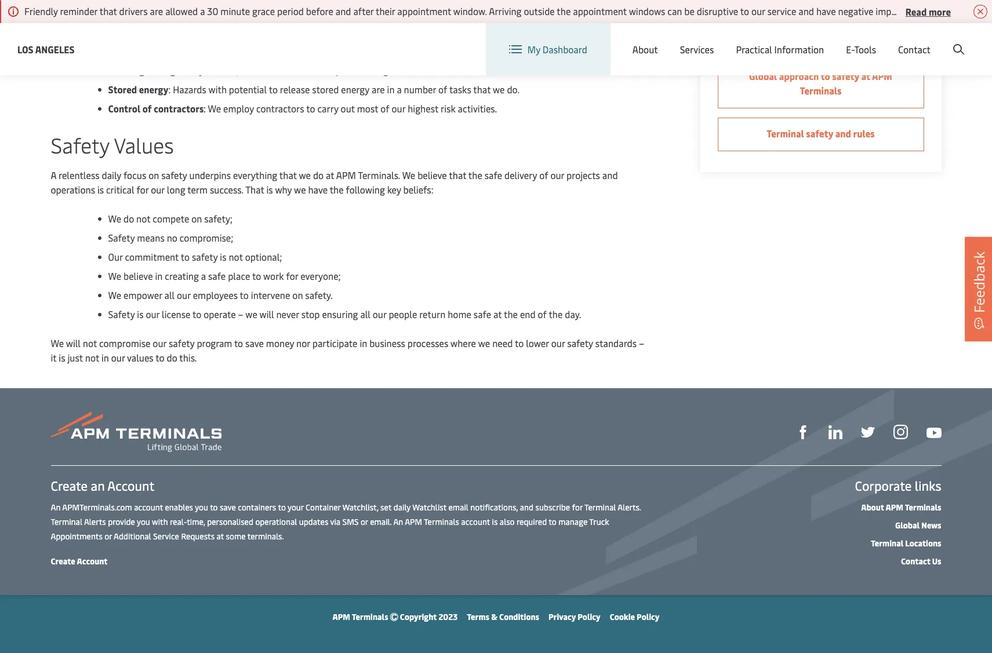 Task type: describe. For each thing, give the bounding box(es) containing it.
safety up this.
[[169, 337, 195, 350]]

have inside : we have a lot of specialized heavy equipment and vehicles moving around our operations continuously.
[[192, 0, 212, 9]]

we inside the a relentless daily focus on safety underpins everything that we do at apm terminals. we believe that the safe delivery of our projects and operations is critical for our long term success. that is why we have the following key beliefs:
[[402, 169, 415, 182]]

0 horizontal spatial place
[[228, 270, 250, 282]]

instagram image
[[893, 425, 908, 440]]

end
[[520, 308, 536, 321]]

copyright
[[400, 612, 437, 623]]

to down optional;
[[252, 270, 261, 282]]

feedback
[[970, 251, 989, 313]]

a inside : we have a lot of specialized heavy equipment and vehicles moving around our operations continuously.
[[214, 0, 219, 9]]

of right control
[[143, 102, 152, 115]]

to right values
[[156, 351, 164, 364]]

people
[[389, 308, 417, 321]]

our down empower
[[146, 308, 160, 321]]

about button
[[633, 23, 658, 75]]

operate
[[204, 308, 236, 321]]

of up potential
[[261, 64, 270, 77]]

believe inside the a relentless daily focus on safety underpins everything that we do at apm terminals. we believe that the safe delivery of our projects and operations is critical for our long term success. that is why we have the following key beliefs:
[[418, 169, 447, 182]]

we left do.
[[493, 83, 505, 96]]

alerts
[[84, 517, 106, 528]]

unloading
[[289, 30, 330, 43]]

and left 'after'
[[336, 5, 351, 17]]

approach
[[779, 70, 819, 82]]

not up means
[[136, 212, 150, 225]]

will inside we will not compromise our safety program to save money nor participate in business processes where we need to lower our safety standards – it is just not in our values to do this.
[[66, 337, 81, 350]]

materials
[[431, 30, 470, 43]]

beliefs:
[[403, 183, 433, 196]]

that
[[245, 183, 264, 196]]

out
[[341, 102, 355, 115]]

service
[[153, 531, 179, 542]]

and down : we have a lot of specialized heavy equipment and vehicles moving around our operations continuously.
[[332, 30, 348, 43]]

services button
[[680, 23, 714, 75]]

terminals up 'global news' link
[[905, 502, 942, 513]]

global for safety values
[[749, 70, 777, 82]]

and left rules on the top
[[835, 127, 851, 140]]

our up related links
[[752, 5, 765, 17]]

our left people
[[373, 308, 387, 321]]

: down heights
[[169, 83, 171, 96]]

most
[[357, 102, 378, 115]]

practical information button
[[736, 23, 824, 75]]

apm inside the a relentless daily focus on safety underpins everything that we do at apm terminals. we believe that the safe delivery of our projects and operations is critical for our long term success. that is why we have the following key beliefs:
[[336, 169, 356, 182]]

/
[[901, 34, 905, 47]]

to right need
[[515, 337, 524, 350]]

terminal locations
[[871, 538, 942, 549]]

required
[[517, 517, 547, 528]]

default,
[[206, 64, 238, 77]]

apmterminals.com
[[62, 502, 132, 513]]

home
[[448, 308, 471, 321]]

the right outside
[[557, 5, 571, 17]]

2 vertical spatial account
[[77, 556, 108, 567]]

operations inside the a relentless daily focus on safety underpins everything that we do at apm terminals. we believe that the safe delivery of our projects and operations is critical for our long term success. that is why we have the following key beliefs:
[[51, 183, 95, 196]]

service
[[768, 5, 796, 17]]

conditions
[[499, 612, 539, 623]]

release
[[280, 83, 310, 96]]

empower
[[124, 289, 162, 302]]

after
[[353, 5, 374, 17]]

login / create account
[[877, 34, 970, 47]]

have inside the a relentless daily focus on safety underpins everything that we do at apm terminals. we believe that the safe delivery of our projects and operations is critical for our long term success. that is why we have the following key beliefs:
[[308, 183, 328, 196]]

read more
[[906, 5, 951, 18]]

create account link
[[51, 556, 108, 567]]

: inside : we have a lot of specialized heavy equipment and vehicles moving around our operations continuously.
[[172, 0, 175, 9]]

terminals left the ⓒ
[[352, 612, 388, 623]]

in left business
[[360, 337, 367, 350]]

0 horizontal spatial –
[[238, 308, 243, 321]]

on up the compromise;
[[191, 212, 202, 225]]

safety inside the a relentless daily focus on safety underpins everything that we do at apm terminals. we believe that the safe delivery of our projects and operations is critical for our long term success. that is why we have the following key beliefs:
[[161, 169, 187, 182]]

safety down day. on the top
[[567, 337, 593, 350]]

global menu button
[[743, 23, 833, 58]]

global inside button
[[769, 34, 795, 47]]

location
[[696, 34, 732, 46]]

more
[[929, 5, 951, 18]]

2 contractors from the left
[[256, 102, 304, 115]]

to left intervene
[[240, 289, 249, 302]]

of left tasks
[[438, 83, 447, 96]]

global news
[[895, 520, 942, 531]]

period
[[277, 5, 304, 17]]

tools
[[854, 43, 876, 56]]

0 vertical spatial you
[[195, 502, 208, 513]]

our left projects
[[551, 169, 564, 182]]

safety inside global approach to safety at apm terminals
[[832, 70, 859, 82]]

we empower all our employees to intervene on safety.
[[108, 289, 333, 302]]

safety is our license to operate – we will never stop ensuring all our people return home safe at the end of the day.
[[108, 308, 581, 321]]

apm terminals approach to safety image
[[700, 0, 942, 9]]

shape link
[[796, 424, 810, 440]]

creating
[[165, 270, 199, 282]]

appointments
[[51, 531, 103, 542]]

on left more
[[911, 5, 922, 17]]

stop
[[301, 308, 320, 321]]

not right just
[[85, 351, 99, 364]]

friendly
[[24, 5, 58, 17]]

in down height.
[[387, 83, 395, 96]]

2 horizontal spatial have
[[817, 5, 836, 17]]

terminals.
[[358, 169, 400, 182]]

at inside an apmterminals.com account enables you to save containers to your container watchlist, set daily watchlist email notifications, and subscribe for terminal alerts. terminal alerts provide you with real-time, personalised operational updates via sms or email. an apm terminals account is also required to manage truck appointments or additional service requests at some terminals.
[[217, 531, 224, 542]]

of right end
[[538, 308, 547, 321]]

a left 30
[[200, 5, 205, 17]]

are for stored energy : hazards with potential to release stored energy are in a number of tasks that we do.
[[372, 83, 385, 96]]

safety for safety values
[[51, 130, 109, 159]]

on inside the a relentless daily focus on safety underpins everything that we do at apm terminals. we believe that the safe delivery of our projects and operations is critical for our long term success. that is why we have the following key beliefs:
[[149, 169, 159, 182]]

apm down corporate links
[[886, 502, 904, 513]]

negative
[[838, 5, 874, 17]]

operational
[[255, 517, 297, 528]]

time,
[[187, 517, 205, 528]]

menu
[[798, 34, 821, 47]]

1 vertical spatial all
[[360, 308, 371, 321]]

privacy policy
[[549, 612, 601, 623]]

loading,
[[254, 30, 287, 43]]

our up the release
[[272, 64, 286, 77]]

ⓒ
[[390, 612, 398, 623]]

and right service
[[799, 5, 814, 17]]

container
[[306, 502, 341, 513]]

critical
[[106, 183, 134, 196]]

for inside an apmterminals.com account enables you to save containers to your container watchlist, set daily watchlist email notifications, and subscribe for terminal alerts. terminal alerts provide you with real-time, personalised operational updates via sms or email. an apm terminals account is also required to manage truck appointments or additional service requests at some terminals.
[[572, 502, 583, 513]]

everything
[[233, 169, 277, 182]]

0 vertical spatial create
[[907, 34, 934, 47]]

0 vertical spatial all
[[164, 289, 175, 302]]

to inside global approach to safety at apm terminals
[[821, 70, 830, 82]]

values
[[114, 130, 174, 159]]

window.
[[453, 5, 487, 17]]

2 drivers from the left
[[924, 5, 952, 17]]

lower
[[526, 337, 549, 350]]

everyone;
[[301, 270, 341, 282]]

0 horizontal spatial account
[[134, 502, 163, 513]]

to up the related
[[740, 5, 749, 17]]

safety left rules on the top
[[806, 127, 833, 140]]

related
[[718, 24, 762, 42]]

do inside the a relentless daily focus on safety underpins everything that we do at apm terminals. we believe that the safe delivery of our projects and operations is critical for our long term success. that is why we have the following key beliefs:
[[313, 169, 324, 182]]

and inside an apmterminals.com account enables you to save containers to your container watchlist, set daily watchlist email notifications, and subscribe for terminal alerts. terminal alerts provide you with real-time, personalised operational updates via sms or email. an apm terminals account is also required to manage truck appointments or additional service requests at some terminals.
[[520, 502, 534, 513]]

means
[[137, 231, 165, 244]]

apm inside global approach to safety at apm terminals
[[872, 70, 892, 82]]

notifications,
[[470, 502, 518, 513]]

we down intervene
[[246, 308, 257, 321]]

e-
[[846, 43, 854, 56]]

our up values
[[153, 337, 167, 350]]

we inside : we have a lot of specialized heavy equipment and vehicles moving around our operations continuously.
[[177, 0, 190, 9]]

on left safety.
[[292, 289, 303, 302]]

contact for contact
[[898, 43, 931, 56]]

term
[[187, 183, 208, 196]]

compete
[[153, 212, 189, 225]]

at inside global approach to safety at apm terminals
[[862, 70, 870, 82]]

privacy policy link
[[549, 612, 601, 623]]

angeles
[[35, 43, 75, 55]]

1 vertical spatial account
[[107, 477, 154, 495]]

– inside we will not compromise our safety program to save money nor participate in business processes where we need to lower our safety standards – it is just not in our values to do this.
[[639, 337, 644, 350]]

activities. inside ": lifting, loading, unloading and moving containers, materials and goods are daily activities."
[[108, 45, 147, 57]]

terminal safety and rules link
[[718, 118, 924, 151]]

safety;
[[204, 212, 233, 225]]

: left 'by'
[[189, 64, 191, 77]]

a down the our commitment to safety is not optional;
[[201, 270, 206, 282]]

linkedin image
[[828, 426, 842, 440]]

and inside : we have a lot of specialized heavy equipment and vehicles moving around our operations continuously.
[[367, 0, 382, 9]]

in down the compromise
[[101, 351, 109, 364]]

privacy
[[549, 612, 576, 623]]

to left your
[[278, 502, 286, 513]]

save inside we will not compromise our safety program to save money nor participate in business processes where we need to lower our safety standards – it is just not in our values to do this.
[[245, 337, 264, 350]]

e-tools
[[846, 43, 876, 56]]

we down "our"
[[108, 270, 121, 282]]

not up just
[[83, 337, 97, 350]]

no
[[167, 231, 177, 244]]

1 horizontal spatial activities.
[[458, 102, 497, 115]]

my dashboard
[[528, 43, 587, 56]]

: lifting, loading, unloading and moving containers, materials and goods are daily activities.
[[108, 30, 553, 57]]

global for an apmterminals.com account enables you to save containers to your container watchlist, set daily watchlist email notifications, and subscribe for terminal alerts. terminal alerts provide you with real-time, personalised operational updates via sms or email. an apm terminals account is also required to manage truck appointments or additional service requests at some terminals.
[[895, 520, 920, 531]]

terminals inside an apmterminals.com account enables you to save containers to your container watchlist, set daily watchlist email notifications, and subscribe for terminal alerts. terminal alerts provide you with real-time, personalised operational updates via sms or email. an apm terminals account is also required to manage truck appointments or additional service requests at some terminals.
[[424, 517, 459, 528]]

risk
[[441, 102, 456, 115]]

vehicles
[[384, 0, 418, 9]]

is left critical
[[97, 183, 104, 196]]

we left empower
[[108, 289, 121, 302]]

los angeles link
[[17, 42, 75, 57]]

this.
[[179, 351, 197, 364]]

our down creating
[[177, 289, 191, 302]]

1 vertical spatial believe
[[124, 270, 153, 282]]

nor
[[296, 337, 310, 350]]

to right program
[[234, 337, 243, 350]]

1 horizontal spatial for
[[286, 270, 298, 282]]

0 vertical spatial account
[[936, 34, 970, 47]]

do.
[[507, 83, 520, 96]]

to right license
[[193, 308, 201, 321]]

not up we believe in creating a safe place to work for everyone;
[[229, 251, 243, 263]]

long
[[167, 183, 185, 196]]

global menu
[[769, 34, 821, 47]]

to left carry
[[306, 102, 315, 115]]

we left employ
[[208, 102, 221, 115]]

the left delivery
[[469, 169, 482, 182]]

windows
[[629, 5, 665, 17]]

1 horizontal spatial will
[[260, 308, 274, 321]]

save inside an apmterminals.com account enables you to save containers to your container watchlist, set daily watchlist email notifications, and subscribe for terminal alerts. terminal alerts provide you with real-time, personalised operational updates via sms or email. an apm terminals account is also required to manage truck appointments or additional service requests at some terminals.
[[220, 502, 236, 513]]

2 vertical spatial safe
[[474, 308, 491, 321]]

is up we believe in creating a safe place to work for everyone;
[[220, 251, 227, 263]]

we right why
[[294, 183, 306, 196]]

services
[[680, 43, 714, 56]]

our right lower
[[551, 337, 565, 350]]

and inside the a relentless daily focus on safety underpins everything that we do at apm terminals. we believe that the safe delivery of our projects and operations is critical for our long term success. that is why we have the following key beliefs:
[[602, 169, 618, 182]]



Task type: vqa. For each thing, say whether or not it's contained in the screenshot.
Export еnquiry
no



Task type: locate. For each thing, give the bounding box(es) containing it.
an apmterminals.com account enables you to save containers to your container watchlist, set daily watchlist email notifications, and subscribe for terminal alerts. terminal alerts provide you with real-time, personalised operational updates via sms or email. an apm terminals account is also required to manage truck appointments or additional service requests at some terminals.
[[51, 502, 641, 542]]

the
[[557, 5, 571, 17], [469, 169, 482, 182], [330, 183, 344, 196], [504, 308, 518, 321], [549, 308, 563, 321]]

0 horizontal spatial or
[[105, 531, 112, 542]]

the left end
[[504, 308, 518, 321]]

login
[[877, 34, 899, 47]]

moving inside ": lifting, loading, unloading and moving containers, materials and goods are daily activities."
[[350, 30, 381, 43]]

specialized
[[246, 0, 291, 9]]

with down default,
[[209, 83, 227, 96]]

do inside we will not compromise our safety program to save money nor participate in business processes where we need to lower our safety standards – it is just not in our values to do this.
[[167, 351, 177, 364]]

0 horizontal spatial about
[[633, 43, 658, 56]]

1 horizontal spatial work
[[288, 64, 309, 77]]

twitter image
[[861, 426, 875, 440]]

of inside : we have a lot of specialized heavy equipment and vehicles moving around our operations continuously.
[[235, 0, 244, 9]]

moving down 'after'
[[350, 30, 381, 43]]

do
[[313, 169, 324, 182], [124, 212, 134, 225], [167, 351, 177, 364]]

all right ensuring
[[360, 308, 371, 321]]

height.
[[371, 64, 400, 77]]

1 vertical spatial or
[[105, 531, 112, 542]]

is left why
[[266, 183, 273, 196]]

links
[[915, 477, 942, 495]]

2 policy from the left
[[637, 612, 660, 623]]

apm up 'following'
[[336, 169, 356, 182]]

0 vertical spatial about
[[633, 43, 658, 56]]

a up potential
[[240, 64, 245, 77]]

1 vertical spatial safe
[[208, 270, 226, 282]]

1 vertical spatial create
[[51, 477, 88, 495]]

at left heights
[[146, 64, 155, 77]]

around
[[453, 0, 482, 9]]

of right most
[[381, 102, 389, 115]]

and right projects
[[602, 169, 618, 182]]

intervene
[[251, 289, 290, 302]]

we inside we will not compromise our safety program to save money nor participate in business processes where we need to lower our safety standards – it is just not in our values to do this.
[[51, 337, 64, 350]]

safety up relentless
[[51, 130, 109, 159]]

1 horizontal spatial you
[[195, 502, 208, 513]]

safety
[[832, 70, 859, 82], [806, 127, 833, 140], [161, 169, 187, 182], [192, 251, 218, 263], [169, 337, 195, 350], [567, 337, 593, 350]]

updates
[[299, 517, 328, 528]]

all up license
[[164, 289, 175, 302]]

1 horizontal spatial with
[[209, 83, 227, 96]]

0 vertical spatial for
[[137, 183, 149, 196]]

0 vertical spatial moving
[[420, 0, 450, 9]]

1 horizontal spatial policy
[[637, 612, 660, 623]]

1 horizontal spatial about
[[861, 502, 884, 513]]

0 vertical spatial believe
[[418, 169, 447, 182]]

1 vertical spatial with
[[152, 517, 168, 528]]

believe up beliefs:
[[418, 169, 447, 182]]

create an account
[[51, 477, 154, 495]]

2 vertical spatial are
[[372, 83, 385, 96]]

2 horizontal spatial do
[[313, 169, 324, 182]]

terminals
[[800, 84, 842, 97], [905, 502, 942, 513], [424, 517, 459, 528], [352, 612, 388, 623]]

1 vertical spatial contact
[[901, 556, 931, 567]]

1 vertical spatial operations
[[51, 183, 95, 196]]

lot inside : we have a lot of specialized heavy equipment and vehicles moving around our operations continuously.
[[221, 0, 232, 9]]

terminals down watchlist
[[424, 517, 459, 528]]

allowed
[[165, 5, 198, 17]]

1 vertical spatial –
[[639, 337, 644, 350]]

cookie
[[610, 612, 635, 623]]

be
[[684, 5, 695, 17]]

a relentless daily focus on safety underpins everything that we do at apm terminals. we believe that the safe delivery of our projects and operations is critical for our long term success. that is why we have the following key beliefs:
[[51, 169, 618, 196]]

and up required
[[520, 502, 534, 513]]

1 horizontal spatial place
[[336, 64, 358, 77]]

we inside we will not compromise our safety program to save money nor participate in business processes where we need to lower our safety standards – it is just not in our values to do this.
[[478, 337, 490, 350]]

0 horizontal spatial lot
[[221, 0, 232, 9]]

1 horizontal spatial all
[[360, 308, 371, 321]]

: down hazards on the left top
[[204, 102, 206, 115]]

also
[[500, 517, 515, 528]]

global inside global approach to safety at apm terminals
[[749, 70, 777, 82]]

that
[[100, 5, 117, 17], [473, 83, 491, 96], [279, 169, 297, 182], [449, 169, 466, 182]]

tasks
[[449, 83, 471, 96]]

2 vertical spatial do
[[167, 351, 177, 364]]

you up additional
[[137, 517, 150, 528]]

apm down tools
[[872, 70, 892, 82]]

1 horizontal spatial save
[[245, 337, 264, 350]]

activities. down tasks
[[458, 102, 497, 115]]

0 horizontal spatial do
[[124, 212, 134, 225]]

work up the release
[[288, 64, 309, 77]]

0 horizontal spatial drivers
[[119, 5, 148, 17]]

1 contractors from the left
[[154, 102, 204, 115]]

1 horizontal spatial or
[[361, 517, 368, 528]]

practical information
[[736, 43, 824, 56]]

1 horizontal spatial –
[[639, 337, 644, 350]]

moving left around at the top of the page
[[420, 0, 450, 9]]

create account
[[51, 556, 108, 567]]

your
[[288, 502, 304, 513]]

1 energy from the left
[[139, 83, 169, 96]]

1 vertical spatial safety
[[108, 231, 135, 244]]

: left 30
[[172, 0, 175, 9]]

daily up critical
[[102, 169, 121, 182]]

at up need
[[494, 308, 502, 321]]

of left grace
[[235, 0, 244, 9]]

1 horizontal spatial appointment
[[573, 5, 627, 17]]

account down who in the top right of the page
[[936, 34, 970, 47]]

additional
[[114, 531, 151, 542]]

personalised
[[207, 517, 253, 528]]

corporate links
[[855, 477, 942, 495]]

before
[[306, 5, 333, 17]]

are right goods
[[518, 30, 531, 43]]

safe inside the a relentless daily focus on safety underpins everything that we do at apm terminals. we believe that the safe delivery of our projects and operations is critical for our long term success. that is why we have the following key beliefs:
[[485, 169, 502, 182]]

0 horizontal spatial save
[[220, 502, 236, 513]]

policy for privacy policy
[[578, 612, 601, 623]]

activities.
[[108, 45, 147, 57], [458, 102, 497, 115]]

our down the compromise
[[111, 351, 125, 364]]

1 vertical spatial account
[[461, 517, 490, 528]]

money
[[266, 337, 294, 350]]

for
[[137, 183, 149, 196], [286, 270, 298, 282], [572, 502, 583, 513]]

to up personalised
[[210, 502, 218, 513]]

moving inside : we have a lot of specialized heavy equipment and vehicles moving around our operations continuously.
[[420, 0, 450, 9]]

are down height.
[[372, 83, 385, 96]]

terminals inside global approach to safety at apm terminals
[[800, 84, 842, 97]]

create for create account
[[51, 556, 75, 567]]

to right approach
[[821, 70, 830, 82]]

goods
[[490, 30, 515, 43]]

2 appointment from the left
[[573, 5, 627, 17]]

read
[[906, 5, 927, 18]]

of
[[235, 0, 244, 9], [261, 64, 270, 77], [438, 83, 447, 96], [143, 102, 152, 115], [381, 102, 389, 115], [539, 169, 548, 182], [538, 308, 547, 321]]

0 horizontal spatial contractors
[[154, 102, 204, 115]]

commitment
[[125, 251, 179, 263]]

1 appointment from the left
[[397, 5, 451, 17]]

watchlist,
[[342, 502, 379, 513]]

contact us
[[901, 556, 942, 567]]

0 vertical spatial safety
[[51, 130, 109, 159]]

cookie policy
[[610, 612, 660, 623]]

safety down e-
[[832, 70, 859, 82]]

not
[[136, 212, 150, 225], [229, 251, 243, 263], [83, 337, 97, 350], [85, 351, 99, 364]]

0 horizontal spatial operations
[[51, 183, 95, 196]]

1 horizontal spatial moving
[[420, 0, 450, 9]]

real-
[[170, 517, 187, 528]]

0 horizontal spatial appointment
[[397, 5, 451, 17]]

related links
[[718, 24, 794, 42]]

to up creating
[[181, 251, 190, 263]]

in down "commitment"
[[155, 270, 163, 282]]

1 vertical spatial work
[[263, 270, 284, 282]]

place up we empower all our employees to intervene on safety.
[[228, 270, 250, 282]]

1 horizontal spatial believe
[[418, 169, 447, 182]]

working at heights : by default, a lot of our work takes place at height.
[[108, 64, 400, 77]]

safe
[[485, 169, 502, 182], [208, 270, 226, 282], [474, 308, 491, 321]]

contact for contact us
[[901, 556, 931, 567]]

2 horizontal spatial daily
[[533, 30, 553, 43]]

0 vertical spatial or
[[361, 517, 368, 528]]

0 horizontal spatial will
[[66, 337, 81, 350]]

is inside an apmterminals.com account enables you to save containers to your container watchlist, set daily watchlist email notifications, and subscribe for terminal alerts. terminal alerts provide you with real-time, personalised operational updates via sms or email. an apm terminals account is also required to manage truck appointments or additional service requests at some terminals.
[[492, 517, 498, 528]]

1 horizontal spatial account
[[461, 517, 490, 528]]

terms & conditions
[[467, 612, 539, 623]]

about
[[633, 43, 658, 56], [861, 502, 884, 513]]

0 vertical spatial will
[[260, 308, 274, 321]]

0 vertical spatial do
[[313, 169, 324, 182]]

is down empower
[[137, 308, 144, 321]]

daily down outside
[[533, 30, 553, 43]]

1 vertical spatial daily
[[102, 169, 121, 182]]

0 horizontal spatial believe
[[124, 270, 153, 282]]

have right why
[[308, 183, 328, 196]]

0 horizontal spatial all
[[164, 289, 175, 302]]

1 horizontal spatial an
[[393, 517, 403, 528]]

safety for safety is our license to operate – we will never stop ensuring all our people return home safe at the end of the day.
[[108, 308, 135, 321]]

contact button
[[898, 23, 931, 75]]

2 vertical spatial global
[[895, 520, 920, 531]]

rules
[[853, 127, 875, 140]]

moving
[[420, 0, 450, 9], [350, 30, 381, 43]]

place
[[336, 64, 358, 77], [228, 270, 250, 282]]

: inside ": lifting, loading, unloading and moving containers, materials and goods are daily activities."
[[218, 30, 220, 43]]

0 vertical spatial save
[[245, 337, 264, 350]]

is inside we will not compromise our safety program to save money nor participate in business processes where we need to lower our safety standards – it is just not in our values to do this.
[[59, 351, 65, 364]]

read more button
[[906, 4, 951, 19]]

apm left the ⓒ
[[333, 612, 350, 623]]

have
[[192, 0, 212, 9], [817, 5, 836, 17], [308, 183, 328, 196]]

1 drivers from the left
[[119, 5, 148, 17]]

policy for cookie policy
[[637, 612, 660, 623]]

is right it
[[59, 351, 65, 364]]

we up it
[[51, 337, 64, 350]]

are for : lifting, loading, unloading and moving containers, materials and goods are daily activities.
[[518, 30, 531, 43]]

contact us link
[[901, 556, 942, 567]]

apmt footer logo image
[[51, 412, 221, 452]]

processes
[[408, 337, 448, 350]]

we do not compete on safety;
[[108, 212, 233, 225]]

2 vertical spatial safety
[[108, 308, 135, 321]]

energy down heights
[[139, 83, 169, 96]]

about down 'corporate'
[[861, 502, 884, 513]]

at left terminals.
[[326, 169, 334, 182]]

1 vertical spatial save
[[220, 502, 236, 513]]

1 horizontal spatial do
[[167, 351, 177, 364]]

save left money
[[245, 337, 264, 350]]

our left highest
[[392, 102, 406, 115]]

1 vertical spatial for
[[286, 270, 298, 282]]

1 vertical spatial are
[[518, 30, 531, 43]]

the left day. on the top
[[549, 308, 563, 321]]

0 horizontal spatial have
[[192, 0, 212, 9]]

license
[[162, 308, 191, 321]]

0 vertical spatial daily
[[533, 30, 553, 43]]

email
[[449, 502, 469, 513]]

1 horizontal spatial daily
[[394, 502, 411, 513]]

2 vertical spatial create
[[51, 556, 75, 567]]

0 vertical spatial work
[[288, 64, 309, 77]]

daily inside an apmterminals.com account enables you to save containers to your container watchlist, set daily watchlist email notifications, and subscribe for terminal alerts. terminal alerts provide you with real-time, personalised operational updates via sms or email. an apm terminals account is also required to manage truck appointments or additional service requests at some terminals.
[[394, 502, 411, 513]]

and left goods
[[472, 30, 488, 43]]

create right /
[[907, 34, 934, 47]]

1 horizontal spatial are
[[372, 83, 385, 96]]

our right around at the top of the page
[[484, 0, 498, 9]]

drivers left allowed
[[119, 5, 148, 17]]

daily inside the a relentless daily focus on safety underpins everything that we do at apm terminals. we believe that the safe delivery of our projects and operations is critical for our long term success. that is why we have the following key beliefs:
[[102, 169, 121, 182]]

potential
[[229, 83, 267, 96]]

contractors down the release
[[256, 102, 304, 115]]

or down alerts
[[105, 531, 112, 542]]

heights
[[157, 64, 189, 77]]

account right the an on the left bottom of the page
[[107, 477, 154, 495]]

for inside the a relentless daily focus on safety underpins everything that we do at apm terminals. we believe that the safe delivery of our projects and operations is critical for our long term success. that is why we have the following key beliefs:
[[137, 183, 149, 196]]

appointment up 'containers,'
[[397, 5, 451, 17]]

a left number
[[397, 83, 402, 96]]

create down appointments
[[51, 556, 75, 567]]

have left 'negative'
[[817, 5, 836, 17]]

1 policy from the left
[[578, 612, 601, 623]]

for down focus
[[137, 183, 149, 196]]

an
[[51, 502, 60, 513], [393, 517, 403, 528]]

drivers left who in the top right of the page
[[924, 5, 952, 17]]

some
[[226, 531, 246, 542]]

0 vertical spatial an
[[51, 502, 60, 513]]

youtube image
[[926, 428, 942, 438]]

locations
[[905, 538, 942, 549]]

1 vertical spatial about
[[861, 502, 884, 513]]

0 vertical spatial account
[[134, 502, 163, 513]]

switch
[[666, 34, 693, 46]]

0 horizontal spatial activities.
[[108, 45, 147, 57]]

energy
[[139, 83, 169, 96], [341, 83, 369, 96]]

energy up out at the top left of page
[[341, 83, 369, 96]]

0 vertical spatial are
[[150, 5, 163, 17]]

1 vertical spatial lot
[[248, 64, 259, 77]]

1 horizontal spatial operations
[[500, 0, 545, 9]]

apm inside an apmterminals.com account enables you to save containers to your container watchlist, set daily watchlist email notifications, and subscribe for terminal alerts. terminal alerts provide you with real-time, personalised operational updates via sms or email. an apm terminals account is also required to manage truck appointments or additional service requests at some terminals.
[[405, 517, 422, 528]]

we down critical
[[108, 212, 121, 225]]

we up beliefs:
[[402, 169, 415, 182]]

place right takes
[[336, 64, 358, 77]]

we right everything
[[299, 169, 311, 182]]

about for about apm terminals
[[861, 502, 884, 513]]

watchlist
[[412, 502, 447, 513]]

safety for safety means no compromise;
[[108, 231, 135, 244]]

will
[[260, 308, 274, 321], [66, 337, 81, 350]]

close alert image
[[974, 5, 988, 19]]

an up appointments
[[51, 502, 60, 513]]

1 vertical spatial you
[[137, 517, 150, 528]]

safe left delivery
[[485, 169, 502, 182]]

standards
[[595, 337, 637, 350]]

program
[[197, 337, 232, 350]]

manage
[[559, 517, 588, 528]]

1 horizontal spatial contractors
[[256, 102, 304, 115]]

2 vertical spatial for
[[572, 502, 583, 513]]

our inside : we have a lot of specialized heavy equipment and vehicles moving around our operations continuously.
[[484, 0, 498, 9]]

the left 'following'
[[330, 183, 344, 196]]

values
[[127, 351, 154, 364]]

focus
[[123, 169, 146, 182]]

are inside ": lifting, loading, unloading and moving containers, materials and goods are daily activities."
[[518, 30, 531, 43]]

0 horizontal spatial energy
[[139, 83, 169, 96]]

lot right 30
[[221, 0, 232, 9]]

never
[[276, 308, 299, 321]]

to down subscribe
[[549, 517, 557, 528]]

switch location button
[[647, 34, 732, 46]]

my dashboard button
[[509, 23, 587, 75]]

drivers
[[119, 5, 148, 17], [924, 5, 952, 17]]

a
[[214, 0, 219, 9], [200, 5, 205, 17], [240, 64, 245, 77], [397, 83, 402, 96], [201, 270, 206, 282]]

0 horizontal spatial you
[[137, 517, 150, 528]]

1 vertical spatial do
[[124, 212, 134, 225]]

0 vertical spatial global
[[769, 34, 795, 47]]

employ
[[223, 102, 254, 115]]

0 horizontal spatial are
[[150, 5, 163, 17]]

1 vertical spatial will
[[66, 337, 81, 350]]

believe up empower
[[124, 270, 153, 282]]

policy right cookie
[[637, 612, 660, 623]]

2 horizontal spatial for
[[572, 502, 583, 513]]

grace
[[252, 5, 275, 17]]

work up intervene
[[263, 270, 284, 282]]

apm down watchlist
[[405, 517, 422, 528]]

about for about
[[633, 43, 658, 56]]

our left long
[[151, 183, 165, 196]]

1 vertical spatial moving
[[350, 30, 381, 43]]

sms
[[342, 517, 359, 528]]

at left height.
[[360, 64, 369, 77]]

2 energy from the left
[[341, 83, 369, 96]]

safety values
[[51, 130, 179, 159]]

0 horizontal spatial an
[[51, 502, 60, 513]]

underpins
[[189, 169, 231, 182]]

to left the release
[[269, 83, 278, 96]]

operations inside : we have a lot of specialized heavy equipment and vehicles moving around our operations continuously.
[[500, 0, 545, 9]]

1 horizontal spatial drivers
[[924, 5, 952, 17]]

via
[[330, 517, 340, 528]]

of inside the a relentless daily focus on safety underpins everything that we do at apm terminals. we believe that the safe delivery of our projects and operations is critical for our long term success. that is why we have the following key beliefs:
[[539, 169, 548, 182]]

with inside an apmterminals.com account enables you to save containers to your container watchlist, set daily watchlist email notifications, and subscribe for terminal alerts. terminal alerts provide you with real-time, personalised operational updates via sms or email. an apm terminals account is also required to manage truck appointments or additional service requests at some terminals.
[[152, 517, 168, 528]]

0 horizontal spatial daily
[[102, 169, 121, 182]]

0 vertical spatial with
[[209, 83, 227, 96]]

2023
[[439, 612, 458, 623]]

at inside the a relentless daily focus on safety underpins everything that we do at apm terminals. we believe that the safe delivery of our projects and operations is critical for our long term success. that is why we have the following key beliefs:
[[326, 169, 334, 182]]

safety down the compromise;
[[192, 251, 218, 263]]

create for create an account
[[51, 477, 88, 495]]

for up manage
[[572, 502, 583, 513]]

disruptive
[[697, 5, 738, 17]]

1 horizontal spatial lot
[[248, 64, 259, 77]]

0 vertical spatial activities.
[[108, 45, 147, 57]]

facebook image
[[796, 426, 810, 440]]

a left minute at the top of page
[[214, 0, 219, 9]]

need
[[492, 337, 513, 350]]

daily inside ": lifting, loading, unloading and moving containers, materials and goods are daily activities."
[[533, 30, 553, 43]]



